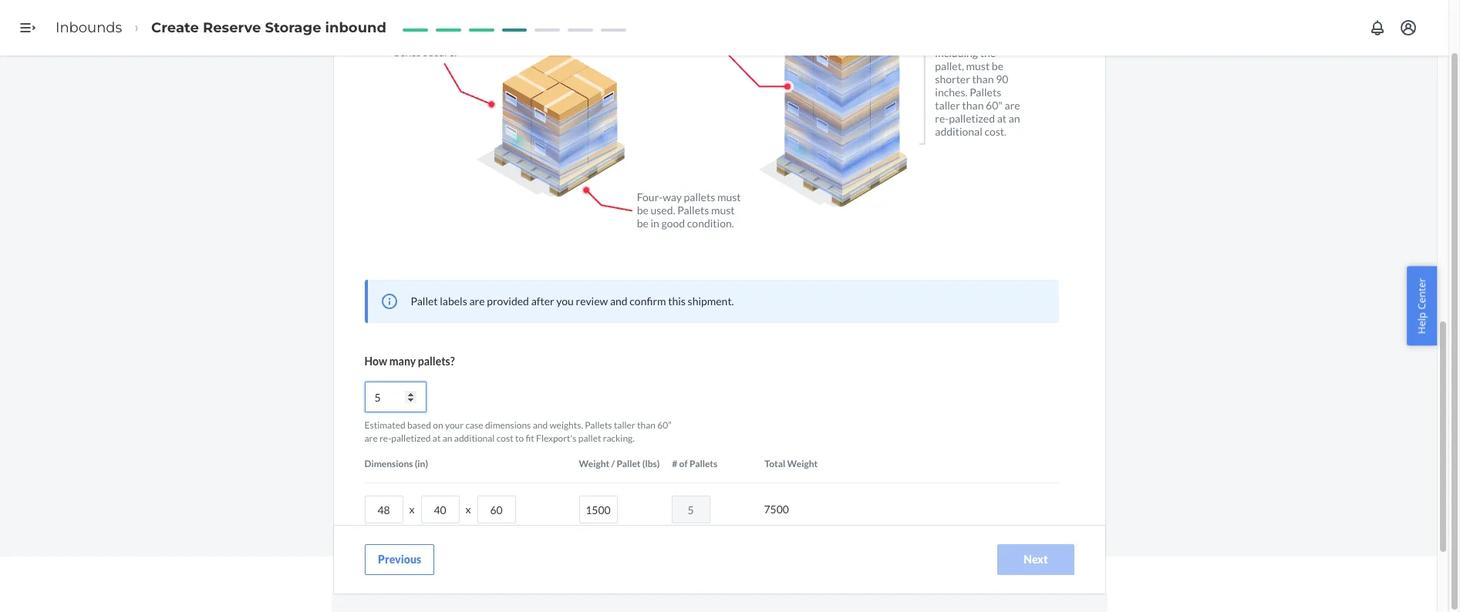 Task type: vqa. For each thing, say whether or not it's contained in the screenshot.
installment
no



Task type: locate. For each thing, give the bounding box(es) containing it.
0 horizontal spatial and
[[533, 420, 548, 431]]

None text field
[[477, 497, 516, 524], [579, 497, 618, 524], [672, 497, 710, 524], [477, 497, 516, 524], [579, 497, 618, 524], [672, 497, 710, 524]]

inches.
[[936, 86, 968, 99]]

on inside shrink wrap should go on the outside of the pallet to keep all the boxes secure.
[[394, 19, 406, 32]]

than
[[973, 73, 994, 86], [963, 99, 984, 112], [637, 420, 656, 431]]

than left 60"
[[963, 99, 984, 112]]

fit
[[526, 433, 535, 445]]

additional
[[936, 125, 983, 138], [454, 433, 495, 445]]

help center button
[[1408, 267, 1438, 346]]

1 horizontal spatial of
[[680, 459, 688, 470]]

next button
[[997, 545, 1075, 576]]

pallet inside estimated based on your case dimensions and weights. pallets taller than 60" are re-palletized at an additional cost to fit flexport's pallet racking.
[[579, 433, 602, 445]]

1 horizontal spatial pallet
[[617, 459, 641, 470]]

0 horizontal spatial total
[[365, 550, 385, 561]]

2 vertical spatial are
[[365, 433, 378, 445]]

(lbs)
[[643, 459, 660, 470]]

1 horizontal spatial pallet
[[579, 433, 602, 445]]

the
[[408, 19, 424, 32], [475, 19, 491, 32], [473, 32, 488, 46], [981, 46, 996, 59]]

how many pallets?
[[365, 355, 455, 368]]

0 vertical spatial of
[[463, 19, 473, 32]]

2 x from the left
[[466, 504, 471, 517]]

0 vertical spatial pallet
[[936, 33, 963, 46]]

be
[[992, 59, 1004, 73], [637, 204, 649, 217], [637, 217, 649, 230]]

1 horizontal spatial on
[[433, 420, 443, 431]]

1 horizontal spatial additional
[[936, 125, 983, 138]]

1 vertical spatial re-
[[380, 433, 392, 445]]

pallet down weights.
[[579, 433, 602, 445]]

0 vertical spatial to
[[423, 32, 433, 46]]

re- down estimated
[[380, 433, 392, 445]]

pallets inside "four-way pallets must be used. pallets must be in good condition."
[[678, 204, 709, 217]]

case
[[466, 420, 484, 431]]

1 horizontal spatial x
[[466, 504, 471, 517]]

taller down shorter
[[936, 99, 961, 112]]

outside
[[426, 19, 461, 32]]

0 horizontal spatial pallet
[[411, 295, 438, 308]]

and right review
[[610, 295, 628, 308]]

0 horizontal spatial taller
[[614, 420, 636, 431]]

additional inside estimated based on your case dimensions and weights. pallets taller than 60" are re-palletized at an additional cost to fit flexport's pallet racking.
[[454, 433, 495, 445]]

#
[[672, 459, 678, 470]]

weights.
[[550, 420, 583, 431]]

90
[[996, 73, 1009, 86]]

0 vertical spatial taller
[[936, 99, 961, 112]]

at inside pallet height, including the pallet, must be shorter than 90 inches. pallets taller than 60" are re-palletized at an additional cost.
[[998, 112, 1007, 125]]

2 vertical spatial pallet
[[617, 459, 641, 470]]

pallet down shrink
[[394, 32, 421, 46]]

0 horizontal spatial are
[[365, 433, 378, 445]]

60"
[[986, 99, 1003, 112]]

of inside shrink wrap should go on the outside of the pallet to keep all the boxes secure.
[[463, 19, 473, 32]]

7500
[[764, 504, 789, 517]]

pallets
[[684, 191, 716, 204]]

0 horizontal spatial pallet
[[394, 32, 421, 46]]

additional left cost.
[[936, 125, 983, 138]]

0 vertical spatial additional
[[936, 125, 983, 138]]

must right good
[[712, 204, 735, 217]]

in
[[651, 217, 660, 230]]

on inside estimated based on your case dimensions and weights. pallets taller than 60" are re-palletized at an additional cost to fit flexport's pallet racking.
[[433, 420, 443, 431]]

(in)
[[415, 459, 428, 470]]

weight left /
[[579, 459, 610, 470]]

1 horizontal spatial to
[[516, 433, 524, 445]]

are
[[1005, 99, 1021, 112], [470, 295, 485, 308], [365, 433, 378, 445]]

pallet for pallet labels are provided after you review and confirm this shipment.
[[411, 295, 438, 308]]

go
[[486, 6, 498, 19]]

0 vertical spatial re-
[[936, 112, 949, 125]]

1 vertical spatial to
[[516, 433, 524, 445]]

and up fit
[[533, 420, 548, 431]]

shorter
[[936, 73, 971, 86]]

1 horizontal spatial taller
[[936, 99, 961, 112]]

breadcrumbs navigation
[[43, 5, 399, 50]]

including
[[936, 46, 979, 59]]

1 vertical spatial pallet
[[411, 295, 438, 308]]

open account menu image
[[1400, 19, 1418, 37]]

to left fit
[[516, 433, 524, 445]]

pallet left labels on the left of the page
[[411, 295, 438, 308]]

1 horizontal spatial weight
[[788, 459, 818, 470]]

1 horizontal spatial total
[[765, 459, 786, 470]]

an right cost.
[[1009, 112, 1021, 125]]

1 vertical spatial taller
[[614, 420, 636, 431]]

on left your
[[433, 420, 443, 431]]

0 vertical spatial than
[[973, 73, 994, 86]]

2 horizontal spatial are
[[1005, 99, 1021, 112]]

1 vertical spatial palletized
[[392, 433, 431, 445]]

pallet,
[[936, 59, 965, 73]]

many
[[390, 355, 416, 368]]

1 vertical spatial an
[[443, 433, 453, 445]]

palletized down based
[[392, 433, 431, 445]]

dimensions
[[365, 459, 413, 470]]

next
[[1024, 553, 1048, 566]]

than left the 60"
[[637, 420, 656, 431]]

0 vertical spatial at
[[998, 112, 1007, 125]]

0 horizontal spatial additional
[[454, 433, 495, 445]]

of right #
[[680, 459, 688, 470]]

0 horizontal spatial x
[[409, 504, 415, 517]]

additional down case in the bottom left of the page
[[454, 433, 495, 445]]

an inside estimated based on your case dimensions and weights. pallets taller than 60" are re-palletized at an additional cost to fit flexport's pallet racking.
[[443, 433, 453, 445]]

pallet inside shrink wrap should go on the outside of the pallet to keep all the boxes secure.
[[394, 32, 421, 46]]

2 weight from the left
[[788, 459, 818, 470]]

1 x from the left
[[409, 504, 415, 517]]

on
[[394, 19, 406, 32], [433, 420, 443, 431]]

at inside estimated based on your case dimensions and weights. pallets taller than 60" are re-palletized at an additional cost to fit flexport's pallet racking.
[[433, 433, 441, 445]]

0 vertical spatial palletized
[[949, 112, 996, 125]]

1 vertical spatial are
[[470, 295, 485, 308]]

an
[[1009, 112, 1021, 125], [443, 433, 453, 445]]

palletized inside pallet height, including the pallet, must be shorter than 90 inches. pallets taller than 60" are re-palletized at an additional cost.
[[949, 112, 996, 125]]

total for total weight
[[765, 459, 786, 470]]

0 horizontal spatial palletized
[[392, 433, 431, 445]]

inbound
[[325, 19, 387, 36]]

create reserve storage inbound
[[151, 19, 387, 36]]

provided
[[487, 295, 529, 308]]

pallet right /
[[617, 459, 641, 470]]

total
[[765, 459, 786, 470], [365, 550, 385, 561]]

1 vertical spatial on
[[433, 420, 443, 431]]

re-
[[936, 112, 949, 125], [380, 433, 392, 445]]

four-
[[637, 191, 663, 204]]

and
[[610, 295, 628, 308], [533, 420, 548, 431]]

weight
[[579, 459, 610, 470], [788, 459, 818, 470]]

taller up racking.
[[614, 420, 636, 431]]

must
[[967, 59, 990, 73], [718, 191, 741, 204], [712, 204, 735, 217]]

inbounds
[[56, 19, 122, 36]]

taller
[[936, 99, 961, 112], [614, 420, 636, 431]]

re- down inches.
[[936, 112, 949, 125]]

0 vertical spatial are
[[1005, 99, 1021, 112]]

than left the 90
[[973, 73, 994, 86]]

x
[[409, 504, 415, 517], [466, 504, 471, 517]]

an down your
[[443, 433, 453, 445]]

re- inside pallet height, including the pallet, must be shorter than 90 inches. pallets taller than 60" are re-palletized at an additional cost.
[[936, 112, 949, 125]]

2 vertical spatial than
[[637, 420, 656, 431]]

of right outside
[[463, 19, 473, 32]]

1 vertical spatial pallet
[[579, 433, 602, 445]]

1 horizontal spatial and
[[610, 295, 628, 308]]

secure.
[[423, 46, 457, 59]]

flexport's
[[536, 433, 577, 445]]

pallet inside pallet height, including the pallet, must be shorter than 90 inches. pallets taller than 60" are re-palletized at an additional cost.
[[936, 33, 963, 46]]

0 horizontal spatial re-
[[380, 433, 392, 445]]

None text field
[[365, 497, 403, 524], [421, 497, 460, 524], [365, 497, 403, 524], [421, 497, 460, 524]]

center
[[1416, 278, 1430, 310]]

0 horizontal spatial at
[[433, 433, 441, 445]]

how
[[365, 355, 388, 368]]

must right pallets
[[718, 191, 741, 204]]

None number field
[[365, 382, 426, 413]]

to left keep
[[423, 32, 433, 46]]

of
[[463, 19, 473, 32], [680, 459, 688, 470]]

0 horizontal spatial an
[[443, 433, 453, 445]]

0 vertical spatial total
[[765, 459, 786, 470]]

help
[[1416, 313, 1430, 334]]

be inside pallet height, including the pallet, must be shorter than 90 inches. pallets taller than 60" are re-palletized at an additional cost.
[[992, 59, 1004, 73]]

are inside pallet height, including the pallet, must be shorter than 90 inches. pallets taller than 60" are re-palletized at an additional cost.
[[1005, 99, 1021, 112]]

0 vertical spatial pallet
[[394, 32, 421, 46]]

confirm
[[630, 295, 666, 308]]

1 horizontal spatial palletized
[[949, 112, 996, 125]]

2 horizontal spatial pallet
[[936, 33, 963, 46]]

1 horizontal spatial an
[[1009, 112, 1021, 125]]

pallet
[[394, 32, 421, 46], [579, 433, 602, 445]]

inbounds link
[[56, 19, 122, 36]]

dimensions
[[485, 420, 531, 431]]

1 weight from the left
[[579, 459, 610, 470]]

weight up the 7500
[[788, 459, 818, 470]]

0 horizontal spatial to
[[423, 32, 433, 46]]

1 vertical spatial total
[[365, 550, 385, 561]]

1 horizontal spatial at
[[998, 112, 1007, 125]]

1 vertical spatial additional
[[454, 433, 495, 445]]

re- inside estimated based on your case dimensions and weights. pallets taller than 60" are re-palletized at an additional cost to fit flexport's pallet racking.
[[380, 433, 392, 445]]

and inside estimated based on your case dimensions and weights. pallets taller than 60" are re-palletized at an additional cost to fit flexport's pallet racking.
[[533, 420, 548, 431]]

0 vertical spatial on
[[394, 19, 406, 32]]

are down estimated
[[365, 433, 378, 445]]

palletized down inches.
[[949, 112, 996, 125]]

1 horizontal spatial re-
[[936, 112, 949, 125]]

0 horizontal spatial of
[[463, 19, 473, 32]]

1 vertical spatial than
[[963, 99, 984, 112]]

are right 60"
[[1005, 99, 1021, 112]]

at
[[998, 112, 1007, 125], [433, 433, 441, 445]]

# of pallets
[[672, 459, 718, 470]]

on up boxes
[[394, 19, 406, 32]]

1 vertical spatial and
[[533, 420, 548, 431]]

to
[[423, 32, 433, 46], [516, 433, 524, 445]]

are right labels on the left of the page
[[470, 295, 485, 308]]

pallets inside pallet height, including the pallet, must be shorter than 90 inches. pallets taller than 60" are re-palletized at an additional cost.
[[970, 86, 1002, 99]]

must inside pallet height, including the pallet, must be shorter than 90 inches. pallets taller than 60" are re-palletized at an additional cost.
[[967, 59, 990, 73]]

0 vertical spatial an
[[1009, 112, 1021, 125]]

0 horizontal spatial weight
[[579, 459, 610, 470]]

previous
[[378, 553, 421, 566]]

pallets
[[970, 86, 1002, 99], [678, 204, 709, 217], [585, 420, 612, 431], [690, 459, 718, 470]]

must down height,
[[967, 59, 990, 73]]

1 vertical spatial at
[[433, 433, 441, 445]]

palletized
[[949, 112, 996, 125], [392, 433, 431, 445]]

pallet up pallet,
[[936, 33, 963, 46]]

review
[[576, 295, 608, 308]]

0 horizontal spatial on
[[394, 19, 406, 32]]

pallet
[[936, 33, 963, 46], [411, 295, 438, 308], [617, 459, 641, 470]]



Task type: describe. For each thing, give the bounding box(es) containing it.
pallets inside estimated based on your case dimensions and weights. pallets taller than 60" are re-palletized at an additional cost to fit flexport's pallet racking.
[[585, 420, 612, 431]]

open navigation image
[[19, 19, 37, 37]]

storage
[[265, 19, 321, 36]]

palletized inside estimated based on your case dimensions and weights. pallets taller than 60" are re-palletized at an additional cost to fit flexport's pallet racking.
[[392, 433, 431, 445]]

weight / pallet (lbs)
[[579, 459, 660, 470]]

an inside pallet height, including the pallet, must be shorter than 90 inches. pallets taller than 60" are re-palletized at an additional cost.
[[1009, 112, 1021, 125]]

additional inside pallet height, including the pallet, must be shorter than 90 inches. pallets taller than 60" are re-palletized at an additional cost.
[[936, 125, 983, 138]]

should
[[453, 6, 484, 19]]

shipment.
[[688, 295, 734, 308]]

to inside estimated based on your case dimensions and weights. pallets taller than 60" are re-palletized at an additional cost to fit flexport's pallet racking.
[[516, 433, 524, 445]]

boxes
[[394, 46, 421, 59]]

four-way pallets must be used. pallets must be in good condition.
[[637, 191, 741, 230]]

racking.
[[603, 433, 635, 445]]

shrink
[[394, 6, 425, 19]]

used.
[[651, 204, 676, 217]]

after
[[531, 295, 555, 308]]

keep
[[435, 32, 458, 46]]

estimated
[[365, 420, 406, 431]]

cost
[[497, 433, 514, 445]]

pallet height, including the pallet, must be shorter than 90 inches. pallets taller than 60" are re-palletized at an additional cost.
[[936, 33, 1021, 138]]

open notifications image
[[1369, 19, 1388, 37]]

reserve
[[203, 19, 261, 36]]

wrap
[[427, 6, 451, 19]]

/
[[612, 459, 615, 470]]

pallets?
[[418, 355, 455, 368]]

dimensions (in)
[[365, 459, 428, 470]]

your
[[445, 420, 464, 431]]

previous button
[[365, 545, 434, 576]]

1 vertical spatial of
[[680, 459, 688, 470]]

good
[[662, 217, 685, 230]]

the inside pallet height, including the pallet, must be shorter than 90 inches. pallets taller than 60" are re-palletized at an additional cost.
[[981, 46, 996, 59]]

create
[[151, 19, 199, 36]]

pallet for pallet height, including the pallet, must be shorter than 90 inches. pallets taller than 60" are re-palletized at an additional cost.
[[936, 33, 963, 46]]

taller inside estimated based on your case dimensions and weights. pallets taller than 60" are re-palletized at an additional cost to fit flexport's pallet racking.
[[614, 420, 636, 431]]

condition.
[[687, 217, 734, 230]]

total weight
[[765, 459, 818, 470]]

cost.
[[985, 125, 1007, 138]]

taller inside pallet height, including the pallet, must be shorter than 90 inches. pallets taller than 60" are re-palletized at an additional cost.
[[936, 99, 961, 112]]

60"
[[658, 420, 672, 431]]

labels
[[440, 295, 467, 308]]

total for total
[[365, 550, 385, 561]]

help center
[[1416, 278, 1430, 334]]

pallet labels are provided after you review and confirm this shipment.
[[411, 295, 734, 308]]

way
[[663, 191, 682, 204]]

you
[[557, 295, 574, 308]]

to inside shrink wrap should go on the outside of the pallet to keep all the boxes secure.
[[423, 32, 433, 46]]

1 horizontal spatial are
[[470, 295, 485, 308]]

estimated based on your case dimensions and weights. pallets taller than 60" are re-palletized at an additional cost to fit flexport's pallet racking.
[[365, 420, 672, 445]]

are inside estimated based on your case dimensions and weights. pallets taller than 60" are re-palletized at an additional cost to fit flexport's pallet racking.
[[365, 433, 378, 445]]

0 vertical spatial and
[[610, 295, 628, 308]]

all
[[460, 32, 471, 46]]

this
[[669, 295, 686, 308]]

than inside estimated based on your case dimensions and weights. pallets taller than 60" are re-palletized at an additional cost to fit flexport's pallet racking.
[[637, 420, 656, 431]]

based
[[407, 420, 431, 431]]

shrink wrap should go on the outside of the pallet to keep all the boxes secure.
[[394, 6, 498, 59]]

height,
[[965, 33, 997, 46]]



